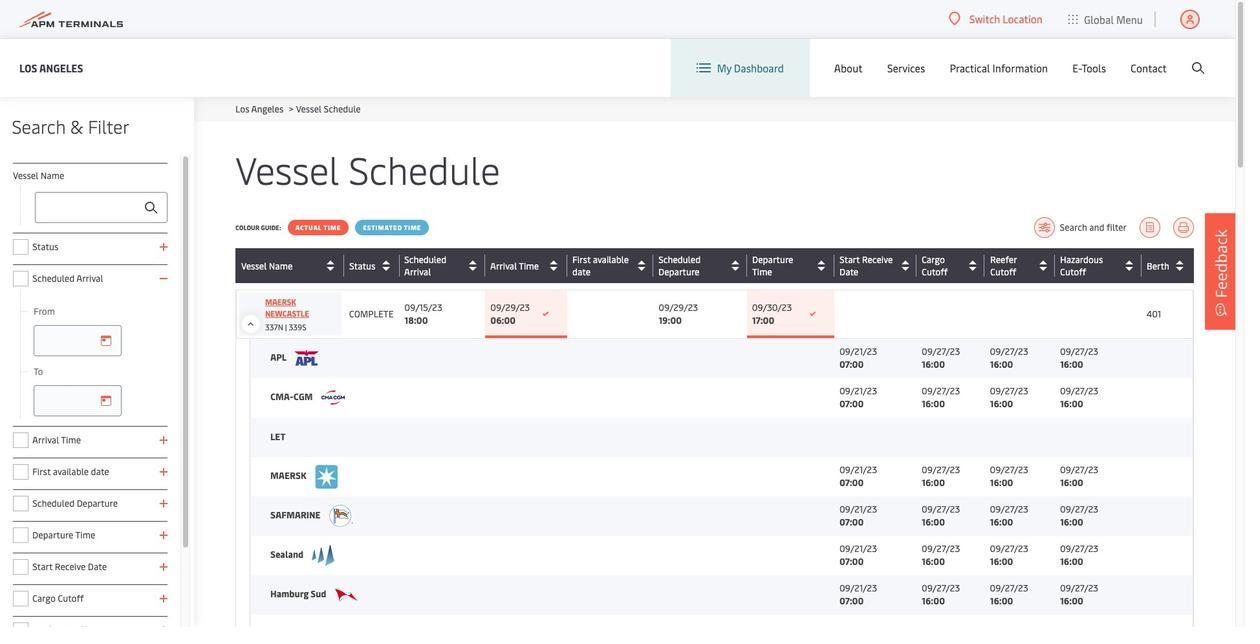 Task type: vqa. For each thing, say whether or not it's contained in the screenshot.


Task type: describe. For each thing, give the bounding box(es) containing it.
09/15/23 18:00
[[405, 302, 443, 327]]

07:00 for cma-cgm
[[840, 398, 864, 410]]

berth for second start receive date button
[[1147, 260, 1170, 272]]

09/21/23 for maersk
[[840, 464, 878, 476]]

services button
[[888, 39, 926, 97]]

09/21/23 07:00 for maersk
[[840, 464, 878, 489]]

actual
[[296, 223, 322, 232]]

339s
[[289, 322, 307, 333]]

first available date button for second start receive date button from right
[[573, 254, 651, 278]]

scheduled departure for second start receive date button
[[659, 254, 701, 278]]

09/21/23 07:00 for sealand
[[840, 543, 878, 568]]

hazardous cutoff button for second start receive date button
[[1061, 254, 1139, 278]]

first available date for second start receive date button's first available date button
[[573, 254, 629, 278]]

colour guide:
[[236, 223, 281, 232]]

18:00
[[405, 315, 428, 327]]

los angeles
[[19, 61, 83, 75]]

hamburg sud
[[271, 588, 329, 601]]

departure time for second start receive date button
[[753, 254, 794, 278]]

arrival time for scheduled arrival button related to second start receive date button vessel name button
[[491, 260, 539, 272]]

>
[[289, 103, 294, 115]]

available for second start receive date button
[[593, 254, 629, 266]]

search and filter button
[[1035, 217, 1127, 238]]

contact
[[1131, 61, 1167, 75]]

safmarine image
[[329, 505, 353, 527]]

sealand
[[271, 549, 306, 561]]

sealand image
[[312, 546, 336, 566]]

To text field
[[34, 386, 122, 417]]

time for estimated time
[[404, 223, 422, 232]]

e-tools
[[1073, 61, 1107, 75]]

06:00
[[491, 315, 516, 327]]

to
[[34, 366, 43, 378]]

09/21/23 for safmarine
[[840, 503, 878, 516]]

switch location
[[970, 12, 1043, 26]]

hazardous cutoff for second start receive date button from right hazardous cutoff button
[[1061, 254, 1104, 278]]

cargo cutoff button for second start receive date button from right
[[922, 254, 982, 278]]

practical information button
[[950, 39, 1049, 97]]

07:00 for safmarine
[[840, 516, 864, 529]]

my dashboard
[[718, 61, 784, 75]]

global menu button
[[1056, 0, 1156, 39]]

first for second start receive date button
[[573, 254, 591, 266]]

estimated
[[363, 223, 402, 232]]

from
[[34, 305, 55, 318]]

hamburg sud image
[[335, 589, 358, 602]]

practical
[[950, 61, 991, 75]]

maersk for maersk
[[271, 470, 309, 482]]

07:00 for maersk
[[840, 477, 864, 489]]

berth button for second start receive date button from right hazardous cutoff button
[[1147, 256, 1191, 276]]

cargo cutoff for cargo cutoff button for second start receive date button from right
[[922, 254, 948, 278]]

search for search and filter
[[1060, 221, 1088, 234]]

menu
[[1117, 12, 1144, 26]]

scheduled arrival for vessel name button for second start receive date button from right
[[405, 254, 447, 278]]

available for second start receive date button from right
[[593, 254, 629, 266]]

los for los angeles
[[19, 61, 37, 75]]

reefer for cargo cutoff button for second start receive date button from right
[[990, 254, 1017, 266]]

cargo cutoff for cargo cutoff button associated with second start receive date button
[[922, 254, 948, 278]]

arrival time button for first available date button associated with second start receive date button from right
[[491, 256, 565, 276]]

vessel name for second start receive date button vessel name button
[[241, 260, 293, 272]]

guide:
[[261, 223, 281, 232]]

receive for second start receive date button from right
[[862, 254, 893, 266]]

09/21/23 for sealand
[[840, 543, 878, 555]]

start for second start receive date button
[[840, 254, 860, 266]]

actual time
[[296, 223, 341, 232]]

0 vertical spatial schedule
[[324, 103, 361, 115]]

about button
[[835, 39, 863, 97]]

401
[[1147, 308, 1162, 320]]

vessel name for vessel name button for second start receive date button from right
[[241, 260, 293, 272]]

vessel schedule
[[236, 144, 501, 195]]

receive for second start receive date button
[[863, 254, 893, 266]]

safmarine
[[271, 509, 323, 521]]

maersk for maersk newcastle 337n | 339s
[[265, 297, 296, 307]]

hazardous cutoff for second start receive date button's hazardous cutoff button
[[1061, 254, 1104, 278]]

|
[[285, 322, 287, 333]]

departure time button for second start receive date button
[[753, 254, 832, 278]]

location
[[1003, 12, 1043, 26]]

sud
[[311, 588, 327, 601]]

services
[[888, 61, 926, 75]]

09/21/23 for cma-cgm
[[840, 385, 878, 397]]

reefer cutoff for cargo cutoff button for second start receive date button from right
[[990, 254, 1017, 278]]

reefer for cargo cutoff button associated with second start receive date button
[[991, 254, 1017, 266]]

about
[[835, 61, 863, 75]]

e-
[[1073, 61, 1082, 75]]

search and filter
[[1060, 221, 1127, 234]]

09/15/23
[[405, 302, 443, 314]]

&
[[70, 114, 83, 138]]

filter
[[1107, 221, 1127, 234]]

vessel name button for second start receive date button from right
[[241, 256, 341, 276]]

departure time for second start receive date button from right
[[752, 254, 794, 278]]

09/29/23 19:00
[[659, 302, 698, 327]]

17:00
[[752, 315, 775, 327]]

let
[[271, 431, 286, 443]]

reefer cutoff button for second start receive date button from right hazardous cutoff button
[[990, 254, 1052, 278]]

cgm
[[294, 391, 313, 403]]

los angeles > vessel schedule
[[236, 103, 361, 115]]

contact button
[[1131, 39, 1167, 97]]

hazardous for second start receive date button's hazardous cutoff button
[[1061, 254, 1104, 266]]

cma-
[[271, 391, 294, 403]]



Task type: locate. For each thing, give the bounding box(es) containing it.
los for los angeles > vessel schedule
[[236, 103, 250, 115]]

1 horizontal spatial angeles
[[251, 103, 284, 115]]

1 start receive date button from the left
[[840, 254, 914, 278]]

2 09/21/23 from the top
[[840, 385, 878, 397]]

apl
[[271, 351, 289, 364]]

search for search & filter
[[12, 114, 66, 138]]

and
[[1090, 221, 1105, 234]]

1 hazardous cutoff button from the left
[[1061, 254, 1139, 278]]

berth button
[[1147, 256, 1191, 276], [1147, 256, 1191, 276]]

1 reefer cutoff from the left
[[990, 254, 1017, 278]]

search
[[12, 114, 66, 138], [1060, 221, 1088, 234]]

2 reefer cutoff button from the left
[[991, 254, 1052, 278]]

reefer cutoff button
[[990, 254, 1052, 278], [991, 254, 1052, 278]]

departure time button for second start receive date button from right
[[752, 254, 832, 278]]

1 hazardous cutoff from the left
[[1061, 254, 1104, 278]]

scheduled arrival button for vessel name button for second start receive date button from right
[[405, 254, 482, 278]]

09/30/23 17:00
[[752, 302, 792, 327]]

09/21/23 07:00 for cma-cgm
[[840, 385, 878, 410]]

09/29/23 06:00
[[491, 302, 530, 327]]

los angeles link up search & filter
[[19, 60, 83, 76]]

cargo for cargo cutoff button associated with second start receive date button
[[922, 254, 945, 266]]

4 09/21/23 from the top
[[840, 503, 878, 516]]

scheduled departure for second start receive date button from right
[[659, 254, 701, 278]]

07:00
[[840, 359, 864, 371], [840, 398, 864, 410], [840, 477, 864, 489], [840, 516, 864, 529], [840, 556, 864, 568], [840, 595, 864, 608]]

2 07:00 from the top
[[840, 398, 864, 410]]

berth for second start receive date button from right
[[1147, 260, 1170, 272]]

6 09/21/23 from the top
[[840, 582, 878, 595]]

estimated time
[[363, 223, 422, 232]]

09/21/23 07:00 for hamburg sud
[[840, 582, 878, 608]]

1 time from the left
[[324, 223, 341, 232]]

1 vertical spatial los
[[236, 103, 250, 115]]

angeles for los angeles > vessel schedule
[[251, 103, 284, 115]]

2 hazardous cutoff from the left
[[1061, 254, 1104, 278]]

los angeles link
[[19, 60, 83, 76], [236, 103, 284, 115]]

1 vertical spatial maersk
[[271, 470, 309, 482]]

hazardous for second start receive date button from right hazardous cutoff button
[[1061, 254, 1104, 266]]

scheduled arrival button
[[404, 254, 482, 278], [405, 254, 482, 278]]

los angeles link left the ">"
[[236, 103, 284, 115]]

maersk left maersk image
[[271, 470, 309, 482]]

available
[[593, 254, 629, 266], [593, 254, 629, 266], [53, 466, 89, 478]]

1 horizontal spatial 09/29/23
[[659, 302, 698, 314]]

4 07:00 from the top
[[840, 516, 864, 529]]

09/27/23
[[922, 346, 961, 358], [990, 346, 1029, 358], [1061, 346, 1099, 358], [922, 385, 961, 397], [990, 385, 1029, 397], [1061, 385, 1099, 397], [922, 464, 961, 476], [990, 464, 1029, 476], [1061, 464, 1099, 476], [922, 503, 961, 516], [990, 503, 1029, 516], [1061, 503, 1099, 516], [922, 543, 961, 555], [990, 543, 1029, 555], [1061, 543, 1099, 555], [922, 582, 961, 595], [990, 582, 1029, 595], [1061, 582, 1099, 595]]

2 time from the left
[[404, 223, 422, 232]]

name
[[41, 170, 64, 182], [269, 260, 293, 272], [269, 260, 293, 272]]

1 horizontal spatial los
[[236, 103, 250, 115]]

1 09/29/23 from the left
[[491, 302, 530, 314]]

6 07:00 from the top
[[840, 595, 864, 608]]

scheduled arrival button for second start receive date button vessel name button
[[404, 254, 482, 278]]

2 09/21/23 07:00 from the top
[[840, 385, 878, 410]]

0 vertical spatial maersk
[[265, 297, 296, 307]]

1 vertical spatial schedule
[[349, 144, 501, 195]]

1 vertical spatial angeles
[[251, 103, 284, 115]]

start receive date for second start receive date button
[[840, 254, 893, 278]]

vessel
[[296, 103, 322, 115], [236, 144, 339, 195], [13, 170, 38, 182], [241, 260, 267, 272], [241, 260, 267, 272]]

1 hazardous from the left
[[1061, 254, 1104, 266]]

09/21/23 for apl
[[840, 346, 878, 358]]

maersk image
[[315, 464, 338, 490]]

1 horizontal spatial los angeles link
[[236, 103, 284, 115]]

cma-cgm
[[271, 391, 315, 403]]

2 start receive date button from the left
[[840, 254, 914, 278]]

0 horizontal spatial angeles
[[39, 61, 83, 75]]

0 horizontal spatial 09/29/23
[[491, 302, 530, 314]]

16:00
[[922, 359, 945, 371], [990, 359, 1014, 371], [1061, 359, 1084, 371], [922, 398, 945, 410], [990, 398, 1014, 410], [1061, 398, 1084, 410], [922, 477, 945, 489], [990, 477, 1014, 489], [1061, 477, 1084, 489], [922, 516, 945, 529], [990, 516, 1014, 529], [1061, 516, 1084, 529], [922, 556, 945, 568], [990, 556, 1014, 568], [1061, 556, 1084, 568], [922, 595, 945, 608], [990, 595, 1014, 608], [1061, 595, 1084, 608]]

1 vertical spatial search
[[1060, 221, 1088, 234]]

2 reefer from the left
[[991, 254, 1017, 266]]

0 horizontal spatial los
[[19, 61, 37, 75]]

global menu
[[1085, 12, 1144, 26]]

cargo
[[922, 254, 945, 266], [922, 254, 945, 266], [32, 593, 56, 605]]

time
[[324, 223, 341, 232], [404, 223, 422, 232]]

switch
[[970, 12, 1001, 26]]

None checkbox
[[13, 465, 28, 480], [13, 496, 28, 512], [13, 465, 28, 480], [13, 496, 28, 512]]

my dashboard button
[[697, 39, 784, 97]]

1 vertical spatial los angeles link
[[236, 103, 284, 115]]

09/30/23
[[752, 302, 792, 314]]

start receive date button
[[840, 254, 914, 278], [840, 254, 914, 278]]

0 horizontal spatial search
[[12, 114, 66, 138]]

departure
[[752, 254, 794, 266], [753, 254, 794, 266], [659, 266, 700, 278], [659, 266, 700, 278], [77, 498, 118, 510], [32, 529, 73, 542]]

search left &
[[12, 114, 66, 138]]

time right actual
[[324, 223, 341, 232]]

None text field
[[35, 192, 168, 223]]

search left "and"
[[1060, 221, 1088, 234]]

switch location button
[[949, 12, 1043, 26]]

global
[[1085, 12, 1114, 26]]

start receive date for second start receive date button from right
[[840, 254, 893, 278]]

09/29/23 for 19:00
[[659, 302, 698, 314]]

scheduled
[[404, 254, 447, 266], [405, 254, 447, 266], [659, 254, 701, 266], [659, 254, 701, 266], [32, 272, 75, 285], [32, 498, 75, 510]]

departure time button
[[752, 254, 832, 278], [753, 254, 832, 278]]

None checkbox
[[13, 239, 28, 255], [13, 271, 28, 287], [13, 433, 28, 448], [13, 528, 28, 544], [13, 560, 28, 575], [13, 592, 28, 607], [13, 623, 28, 628], [13, 239, 28, 255], [13, 271, 28, 287], [13, 433, 28, 448], [13, 528, 28, 544], [13, 560, 28, 575], [13, 592, 28, 607], [13, 623, 28, 628]]

first
[[573, 254, 591, 266], [573, 254, 591, 266], [32, 466, 51, 478]]

2 berth from the left
[[1147, 260, 1170, 272]]

vessel name button
[[241, 256, 341, 276], [241, 256, 341, 276]]

reefer cutoff button for second start receive date button's hazardous cutoff button
[[991, 254, 1052, 278]]

tools
[[1082, 61, 1107, 75]]

0 vertical spatial search
[[12, 114, 66, 138]]

start for second start receive date button from right
[[840, 254, 860, 266]]

1 berth from the left
[[1147, 260, 1170, 272]]

2 reefer cutoff from the left
[[991, 254, 1017, 278]]

time right estimated
[[404, 223, 422, 232]]

09/21/23 07:00 for safmarine
[[840, 503, 878, 529]]

hazardous
[[1061, 254, 1104, 266], [1061, 254, 1104, 266]]

arrival time for scheduled arrival button associated with vessel name button for second start receive date button from right
[[491, 260, 539, 272]]

1 07:00 from the top
[[840, 359, 864, 371]]

scheduled arrival for second start receive date button vessel name button
[[404, 254, 447, 278]]

maersk inside the maersk newcastle 337n | 339s
[[265, 297, 296, 307]]

reefer
[[990, 254, 1017, 266], [991, 254, 1017, 266]]

5 09/21/23 from the top
[[840, 543, 878, 555]]

From text field
[[34, 326, 122, 357]]

newcastle
[[265, 309, 309, 319]]

1 09/21/23 07:00 from the top
[[840, 346, 878, 371]]

date
[[840, 266, 859, 278], [840, 266, 859, 278], [88, 561, 107, 573]]

complete
[[349, 308, 394, 320]]

5 07:00 from the top
[[840, 556, 864, 568]]

time for actual time
[[324, 223, 341, 232]]

3 07:00 from the top
[[840, 477, 864, 489]]

09/27/23 16:00
[[922, 346, 961, 371], [990, 346, 1029, 371], [1061, 346, 1099, 371], [922, 385, 961, 410], [990, 385, 1029, 410], [1061, 385, 1099, 410], [922, 464, 961, 489], [990, 464, 1029, 489], [1061, 464, 1099, 489], [922, 503, 961, 529], [990, 503, 1029, 529], [1061, 503, 1099, 529], [922, 543, 961, 568], [990, 543, 1029, 568], [1061, 543, 1099, 568], [922, 582, 961, 608], [990, 582, 1029, 608], [1061, 582, 1099, 608]]

09/21/23
[[840, 346, 878, 358], [840, 385, 878, 397], [840, 464, 878, 476], [840, 503, 878, 516], [840, 543, 878, 555], [840, 582, 878, 595]]

07:00 for apl
[[840, 359, 864, 371]]

0 horizontal spatial los angeles link
[[19, 60, 83, 76]]

status
[[32, 241, 59, 253], [349, 260, 376, 272], [349, 260, 376, 272]]

0 vertical spatial los
[[19, 61, 37, 75]]

07:00 for sealand
[[840, 556, 864, 568]]

angeles
[[39, 61, 83, 75], [251, 103, 284, 115]]

colour
[[236, 223, 260, 232]]

date
[[573, 266, 591, 278], [573, 266, 591, 278], [91, 466, 109, 478]]

1 horizontal spatial search
[[1060, 221, 1088, 234]]

1 berth button from the left
[[1147, 256, 1191, 276]]

time
[[519, 260, 539, 272], [519, 260, 539, 272], [752, 266, 772, 278], [753, 266, 773, 278], [61, 434, 81, 447], [75, 529, 95, 542]]

1 departure time button from the left
[[752, 254, 832, 278]]

angeles up search & filter
[[39, 61, 83, 75]]

maersk up newcastle
[[265, 297, 296, 307]]

e-tools button
[[1073, 39, 1107, 97]]

hazardous cutoff
[[1061, 254, 1104, 278], [1061, 254, 1104, 278]]

4 09/21/23 07:00 from the top
[[840, 503, 878, 529]]

search inside 'button'
[[1060, 221, 1088, 234]]

scheduled arrival
[[404, 254, 447, 278], [405, 254, 447, 278], [32, 272, 103, 285]]

first available date button for second start receive date button
[[573, 254, 650, 278]]

receive
[[862, 254, 893, 266], [863, 254, 893, 266], [55, 561, 86, 573]]

1 09/21/23 from the top
[[840, 346, 878, 358]]

arrival
[[491, 260, 517, 272], [491, 260, 517, 272], [404, 266, 431, 278], [405, 266, 431, 278], [77, 272, 103, 285], [32, 434, 59, 447]]

09/29/23 for 06:00
[[491, 302, 530, 314]]

cma cgm image
[[321, 391, 345, 405]]

2 hazardous from the left
[[1061, 254, 1104, 266]]

reefer cutoff for cargo cutoff button associated with second start receive date button
[[991, 254, 1017, 278]]

scheduled departure
[[659, 254, 701, 278], [659, 254, 701, 278], [32, 498, 118, 510]]

hamburg
[[271, 588, 309, 601]]

maersk newcastle 337n | 339s
[[265, 297, 309, 333]]

search & filter
[[12, 114, 129, 138]]

start receive date
[[840, 254, 893, 278], [840, 254, 893, 278], [32, 561, 107, 573]]

first available date for first available date button associated with second start receive date button from right
[[573, 254, 629, 278]]

cargo for cargo cutoff button for second start receive date button from right
[[922, 254, 945, 266]]

07:00 for hamburg sud
[[840, 595, 864, 608]]

2 09/29/23 from the left
[[659, 302, 698, 314]]

09/29/23 up 19:00
[[659, 302, 698, 314]]

09/21/23 07:00 for apl
[[840, 346, 878, 371]]

6 09/21/23 07:00 from the top
[[840, 582, 878, 608]]

1 reefer cutoff button from the left
[[990, 254, 1052, 278]]

feedback
[[1211, 230, 1232, 298]]

5 09/21/23 07:00 from the top
[[840, 543, 878, 568]]

09/29/23 up the 06:00
[[491, 302, 530, 314]]

hazardous cutoff button for second start receive date button from right
[[1061, 254, 1139, 278]]

2 berth button from the left
[[1147, 256, 1191, 276]]

departure time
[[752, 254, 794, 278], [753, 254, 794, 278], [32, 529, 95, 542]]

first for second start receive date button from right
[[573, 254, 591, 266]]

09/21/23 for hamburg sud
[[840, 582, 878, 595]]

feedback button
[[1206, 213, 1238, 330]]

cutoff
[[922, 266, 948, 278], [922, 266, 948, 278], [990, 266, 1017, 278], [991, 266, 1017, 278], [1061, 266, 1087, 278], [1061, 266, 1087, 278], [58, 593, 84, 605]]

dashboard
[[734, 61, 784, 75]]

cargo cutoff button for second start receive date button
[[922, 254, 982, 278]]

cargo cutoff
[[922, 254, 948, 278], [922, 254, 948, 278], [32, 593, 84, 605]]

3 09/21/23 07:00 from the top
[[840, 464, 878, 489]]

my
[[718, 61, 732, 75]]

1 reefer from the left
[[990, 254, 1017, 266]]

2 departure time button from the left
[[753, 254, 832, 278]]

0 vertical spatial angeles
[[39, 61, 83, 75]]

2 status button from the left
[[349, 256, 397, 276]]

19:00
[[659, 315, 682, 327]]

angeles for los angeles
[[39, 61, 83, 75]]

status button for second start receive date button vessel name button
[[349, 256, 397, 276]]

1 horizontal spatial time
[[404, 223, 422, 232]]

arrival time button
[[491, 256, 564, 276], [491, 256, 565, 276]]

date for first available date button associated with second start receive date button from right
[[573, 266, 591, 278]]

1 status button from the left
[[349, 256, 396, 276]]

information
[[993, 61, 1049, 75]]

start
[[840, 254, 860, 266], [840, 254, 860, 266], [32, 561, 53, 573]]

arrival time
[[491, 260, 539, 272], [491, 260, 539, 272], [32, 434, 81, 447]]

berth
[[1147, 260, 1170, 272], [1147, 260, 1170, 272]]

0 horizontal spatial time
[[324, 223, 341, 232]]

vessel name button for second start receive date button
[[241, 256, 341, 276]]

2 hazardous cutoff button from the left
[[1061, 254, 1139, 278]]

los
[[19, 61, 37, 75], [236, 103, 250, 115]]

3 09/21/23 from the top
[[840, 464, 878, 476]]

vessel name
[[13, 170, 64, 182], [241, 260, 293, 272], [241, 260, 293, 272]]

arrival time button for second start receive date button's first available date button
[[491, 256, 564, 276]]

337n
[[265, 322, 283, 333]]

practical information
[[950, 61, 1049, 75]]

apl image
[[295, 351, 318, 366]]

09/21/23 07:00
[[840, 346, 878, 371], [840, 385, 878, 410], [840, 464, 878, 489], [840, 503, 878, 529], [840, 543, 878, 568], [840, 582, 878, 608]]

berth button for second start receive date button's hazardous cutoff button
[[1147, 256, 1191, 276]]

status button for vessel name button for second start receive date button from right
[[349, 256, 396, 276]]

filter
[[88, 114, 129, 138]]

0 vertical spatial los angeles link
[[19, 60, 83, 76]]

date for second start receive date button's first available date button
[[573, 266, 591, 278]]

angeles left the ">"
[[251, 103, 284, 115]]



